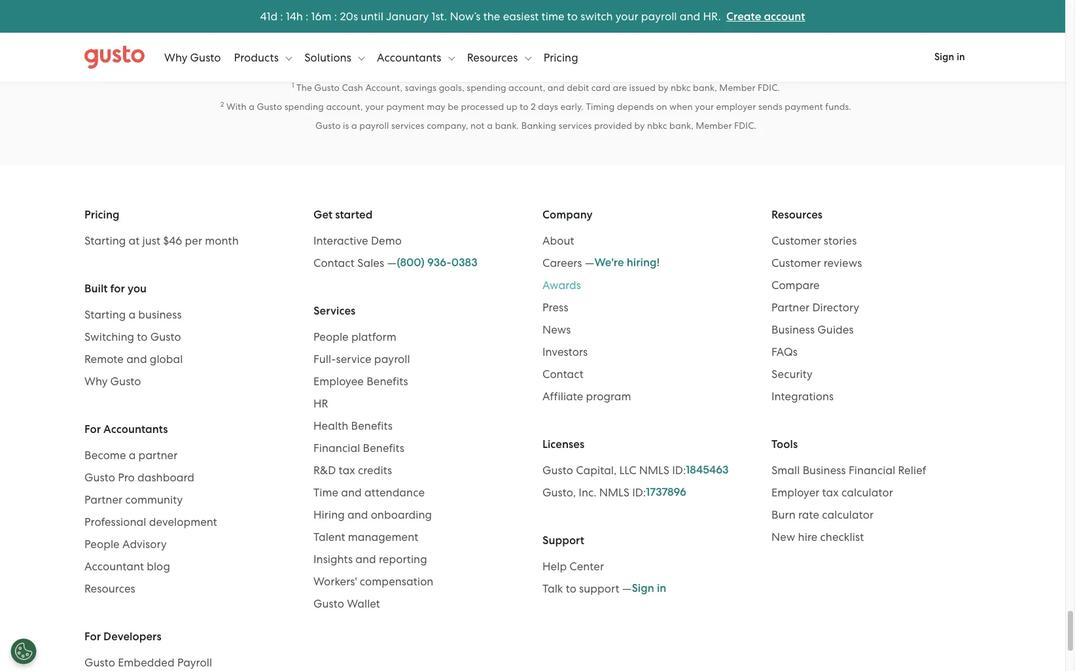 Task type: locate. For each thing, give the bounding box(es) containing it.
starting for built for you
[[84, 308, 126, 321]]

0 horizontal spatial resources
[[84, 583, 135, 596]]

and down r&d tax credits
[[341, 486, 362, 500]]

member down employer
[[696, 120, 732, 131]]

1 vertical spatial account,
[[326, 101, 363, 112]]

4 1 d : 1 4 h : 1 6 m : 2 0 s until january 1st. now's the easiest time to switch your payroll and hr. create account
[[260, 9, 806, 23]]

0 vertical spatial partner
[[772, 301, 810, 314]]

2 left with
[[220, 100, 224, 109]]

the
[[484, 9, 500, 23]]

people up full-
[[314, 331, 349, 344]]

goals,
[[439, 82, 465, 93]]

2 left 's'
[[340, 9, 346, 23]]

0 horizontal spatial accountants
[[104, 423, 168, 437]]

contact for contact sales — (800) 936-0383
[[314, 257, 355, 270]]

0 vertical spatial fdic.
[[758, 82, 780, 93]]

2
[[340, 9, 346, 23], [220, 100, 224, 109], [531, 101, 536, 112]]

why gusto link down remote and global link
[[84, 374, 294, 390]]

your right "switch"
[[616, 9, 639, 23]]

main content containing the gusto cash account, savings goals, spending account, and debit card are issued by nbkc bank, member fdic.
[[0, 0, 1066, 165]]

people for people platform
[[314, 331, 349, 344]]

solutions button
[[305, 38, 365, 77]]

customer up customer reviews
[[772, 234, 821, 247]]

1 vertical spatial calculator
[[822, 509, 874, 522]]

id: inside gusto capital, llc nmls id: 1845463
[[672, 464, 686, 477]]

and down switching to gusto
[[126, 353, 147, 366]]

spending down "the"
[[285, 101, 324, 112]]

(800)
[[397, 256, 425, 270]]

we're
[[595, 256, 624, 270]]

payment down savings
[[387, 101, 425, 112]]

tax up burn rate calculator
[[823, 486, 839, 500]]

contact up affiliate
[[543, 368, 584, 381]]

1 horizontal spatial pricing
[[544, 51, 579, 64]]

1 horizontal spatial 4
[[290, 9, 296, 23]]

0 horizontal spatial pricing
[[84, 208, 120, 222]]

r&d
[[314, 464, 336, 477]]

1 horizontal spatial —
[[585, 257, 595, 270]]

4 right d :
[[290, 9, 296, 23]]

why gusto down "remote"
[[84, 375, 141, 388]]

days
[[538, 101, 558, 112]]

1 horizontal spatial 2
[[340, 9, 346, 23]]

nbkc
[[671, 82, 691, 93], [647, 120, 668, 131]]

0 vertical spatial calculator
[[842, 486, 894, 500]]

1 horizontal spatial resources
[[467, 51, 521, 64]]

0 vertical spatial spending
[[467, 82, 506, 93]]

2 inside 4 1 d : 1 4 h : 1 6 m : 2 0 s until january 1st. now's the easiest time to switch your payroll and hr. create account
[[340, 9, 346, 23]]

1 horizontal spatial by
[[658, 82, 669, 93]]

why gusto link left products
[[164, 38, 221, 77]]

when
[[670, 101, 693, 112]]

nmls inside gusto capital, llc nmls id: 1845463
[[639, 464, 670, 477]]

0 horizontal spatial contact
[[314, 257, 355, 270]]

the
[[297, 82, 312, 93]]

your down account,
[[365, 101, 384, 112]]

starting a business link
[[84, 307, 294, 323]]

benefits down full-service payroll on the bottom
[[367, 375, 408, 388]]

and left 'hr.'
[[680, 9, 701, 23]]

0 horizontal spatial id:
[[633, 486, 646, 500]]

benefits up financial benefits
[[351, 420, 393, 433]]

spending inside 1 the gusto cash account, savings goals, spending account, and debit card are issued by nbkc bank, member fdic.
[[467, 82, 506, 93]]

0 vertical spatial id:
[[672, 464, 686, 477]]

and
[[680, 9, 701, 23], [548, 82, 565, 93], [126, 353, 147, 366], [341, 486, 362, 500], [348, 509, 368, 522], [356, 553, 376, 566]]

1 vertical spatial contact
[[543, 368, 584, 381]]

resources down accountant
[[84, 583, 135, 596]]

0 vertical spatial customer
[[772, 234, 821, 247]]

fdic. up sends
[[758, 82, 780, 93]]

contact down the interactive
[[314, 257, 355, 270]]

contact inside contact link
[[543, 368, 584, 381]]

id: up 1737896
[[672, 464, 686, 477]]

and inside "link"
[[341, 486, 362, 500]]

main content
[[0, 0, 1066, 165]]

a right is
[[352, 120, 357, 131]]

rate
[[799, 509, 820, 522]]

1 left "the"
[[292, 81, 294, 90]]

for for for developers
[[84, 630, 101, 644]]

0
[[346, 9, 353, 23]]

careers
[[543, 257, 582, 270]]

faqs
[[772, 346, 798, 359]]

— right careers
[[585, 257, 595, 270]]

resources inside popup button
[[467, 51, 521, 64]]

gusto up gusto,
[[543, 464, 573, 477]]

0 horizontal spatial fdic.
[[735, 120, 757, 131]]

gusto inside 1 the gusto cash account, savings goals, spending account, and debit card are issued by nbkc bank, member fdic.
[[314, 82, 340, 93]]

1 vertical spatial starting
[[84, 308, 126, 321]]

resources down the
[[467, 51, 521, 64]]

0 horizontal spatial spending
[[285, 101, 324, 112]]

contact
[[314, 257, 355, 270], [543, 368, 584, 381]]

1 horizontal spatial nmls
[[639, 464, 670, 477]]

member up employer
[[720, 82, 756, 93]]

1 vertical spatial why gusto
[[84, 375, 141, 388]]

— inside contact sales — (800) 936-0383
[[387, 257, 397, 270]]

stories
[[824, 234, 857, 247]]

management
[[348, 531, 419, 544]]

1 starting from the top
[[84, 234, 126, 247]]

1 vertical spatial partner
[[84, 494, 123, 507]]

2 for from the top
[[84, 630, 101, 644]]

0 vertical spatial tax
[[339, 464, 355, 477]]

why right online payroll services, hr, and benefits | gusto image
[[164, 51, 188, 64]]

1 vertical spatial tax
[[823, 486, 839, 500]]

1 services from the left
[[392, 120, 425, 131]]

business
[[138, 308, 182, 321]]

a
[[249, 101, 255, 112], [352, 120, 357, 131], [487, 120, 493, 131], [129, 308, 136, 321], [129, 449, 136, 462]]

payment right sends
[[785, 101, 823, 112]]

2 payment from the left
[[785, 101, 823, 112]]

by down depends
[[635, 120, 645, 131]]

to right up
[[520, 101, 529, 112]]

switch
[[581, 9, 613, 23]]

by inside 1 the gusto cash account, savings goals, spending account, and debit card are issued by nbkc bank, member fdic.
[[658, 82, 669, 93]]

security
[[772, 368, 813, 381]]

account, up is
[[326, 101, 363, 112]]

capital,
[[576, 464, 617, 477]]

2 vertical spatial payroll
[[374, 353, 410, 366]]

— right support
[[622, 583, 632, 596]]

relief
[[899, 464, 927, 477]]

customer up compare
[[772, 257, 821, 270]]

starting at just $46 per month link
[[84, 233, 294, 249]]

1 horizontal spatial accountants
[[377, 51, 444, 64]]

1 vertical spatial nbkc
[[647, 120, 668, 131]]

1 horizontal spatial nbkc
[[671, 82, 691, 93]]

1 customer from the top
[[772, 234, 821, 247]]

id: down gusto capital, llc nmls id: 1845463
[[633, 486, 646, 500]]

1 horizontal spatial why gusto
[[164, 51, 221, 64]]

nmls down llc
[[600, 486, 630, 500]]

accountants
[[377, 51, 444, 64], [104, 423, 168, 437]]

1 horizontal spatial tax
[[823, 486, 839, 500]]

0 vertical spatial contact
[[314, 257, 355, 270]]

a inside 'link'
[[129, 308, 136, 321]]

debit
[[567, 82, 589, 93]]

calculator up the burn rate calculator link
[[842, 486, 894, 500]]

2 4 from the left
[[290, 9, 296, 23]]

4 left d :
[[260, 9, 267, 23]]

tax right "r&d"
[[339, 464, 355, 477]]

0 vertical spatial by
[[658, 82, 669, 93]]

professional development
[[84, 516, 217, 529]]

gusto capital, llc nmls id: 1845463
[[543, 464, 729, 477]]

1 payment from the left
[[387, 101, 425, 112]]

1 horizontal spatial payment
[[785, 101, 823, 112]]

calculator up checklist
[[822, 509, 874, 522]]

financial down health
[[314, 442, 360, 455]]

checklist
[[821, 531, 864, 544]]

0 vertical spatial sign
[[935, 51, 955, 63]]

0 vertical spatial nbkc
[[671, 82, 691, 93]]

starting inside 'link'
[[84, 308, 126, 321]]

0 horizontal spatial —
[[387, 257, 397, 270]]

business up employer tax calculator
[[803, 464, 846, 477]]

payroll down platform
[[374, 353, 410, 366]]

1 vertical spatial bank,
[[670, 120, 694, 131]]

to right time at the top right of page
[[567, 9, 578, 23]]

products button
[[234, 38, 292, 77]]

pricing up debit
[[544, 51, 579, 64]]

benefits for health benefits
[[351, 420, 393, 433]]

2 customer from the top
[[772, 257, 821, 270]]

1 horizontal spatial services
[[559, 120, 592, 131]]

company
[[543, 208, 593, 222]]

switching
[[84, 331, 134, 344]]

insights
[[314, 553, 353, 566]]

new
[[772, 531, 796, 544]]

hiring!
[[627, 256, 660, 270]]

financial up employer tax calculator link
[[849, 464, 896, 477]]

global
[[150, 353, 183, 366]]

0 vertical spatial for
[[84, 423, 101, 437]]

why gusto
[[164, 51, 221, 64], [84, 375, 141, 388]]

gusto wallet
[[314, 598, 380, 611]]

gusto right "the"
[[314, 82, 340, 93]]

1 vertical spatial id:
[[633, 486, 646, 500]]

fdic. inside 1 the gusto cash account, savings goals, spending account, and debit card are issued by nbkc bank, member fdic.
[[758, 82, 780, 93]]

your right when
[[695, 101, 714, 112]]

health benefits link
[[314, 418, 523, 434]]

and up days
[[548, 82, 565, 93]]

online payroll services, hr, and benefits | gusto image
[[84, 46, 145, 69]]

just
[[142, 234, 160, 247]]

gusto
[[190, 51, 221, 64], [314, 82, 340, 93], [257, 101, 282, 112], [316, 120, 341, 131], [150, 331, 181, 344], [110, 375, 141, 388], [543, 464, 573, 477], [84, 471, 115, 484], [314, 598, 344, 611], [84, 657, 115, 670]]

2 with a gusto spending account, your payment may be processed up to 2 days early. timing depends on when your employer sends payment funds.
[[220, 100, 852, 112]]

bank, down when
[[670, 120, 694, 131]]

0 vertical spatial financial
[[314, 442, 360, 455]]

1 vertical spatial business
[[803, 464, 846, 477]]

why gusto inside main element
[[164, 51, 221, 64]]

hr link
[[314, 396, 523, 412]]

partner directory link
[[772, 300, 981, 316]]

for left developers
[[84, 630, 101, 644]]

1 horizontal spatial account,
[[509, 82, 546, 93]]

1 horizontal spatial contact
[[543, 368, 584, 381]]

community
[[125, 494, 183, 507]]

solutions
[[305, 51, 354, 64]]

1 vertical spatial why gusto link
[[84, 374, 294, 390]]

0 vertical spatial bank,
[[693, 82, 717, 93]]

business up faqs
[[772, 323, 815, 337]]

0 horizontal spatial in
[[657, 582, 667, 596]]

services down early.
[[559, 120, 592, 131]]

for accountants
[[84, 423, 168, 437]]

1 vertical spatial spending
[[285, 101, 324, 112]]

bank, up employer
[[693, 82, 717, 93]]

partner inside "link"
[[772, 301, 810, 314]]

1 vertical spatial financial
[[849, 464, 896, 477]]

a right with
[[249, 101, 255, 112]]

become a partner
[[84, 449, 178, 462]]

financial
[[314, 442, 360, 455], [849, 464, 896, 477]]

spending
[[467, 82, 506, 93], [285, 101, 324, 112]]

pro
[[118, 471, 135, 484]]

2 horizontal spatial —
[[622, 583, 632, 596]]

to right "talk"
[[566, 583, 577, 596]]

and for hiring and onboarding
[[348, 509, 368, 522]]

0 horizontal spatial people
[[84, 538, 120, 551]]

h :
[[296, 9, 309, 23]]

0 horizontal spatial payment
[[387, 101, 425, 112]]

by up on
[[658, 82, 669, 93]]

m :
[[322, 9, 337, 23]]

payroll right is
[[360, 120, 389, 131]]

0 vertical spatial starting
[[84, 234, 126, 247]]

1 vertical spatial nmls
[[600, 486, 630, 500]]

gusto,
[[543, 486, 576, 500]]

bank,
[[693, 82, 717, 93], [670, 120, 694, 131]]

reviews
[[824, 257, 862, 270]]

0 horizontal spatial nmls
[[600, 486, 630, 500]]

services left the company,
[[392, 120, 425, 131]]

1 vertical spatial fdic.
[[735, 120, 757, 131]]

workers'
[[314, 575, 357, 589]]

gusto wallet link
[[314, 596, 523, 612]]

1 for from the top
[[84, 423, 101, 437]]

now's
[[450, 9, 481, 23]]

nbkc down on
[[647, 120, 668, 131]]

starting up switching
[[84, 308, 126, 321]]

0 vertical spatial why gusto
[[164, 51, 221, 64]]

benefits up the credits
[[363, 442, 405, 455]]

— inside "careers — we're hiring!"
[[585, 257, 595, 270]]

1 horizontal spatial sign
[[935, 51, 955, 63]]

for up become
[[84, 423, 101, 437]]

2 starting from the top
[[84, 308, 126, 321]]

1 left h :
[[267, 9, 271, 23]]

0 vertical spatial benefits
[[367, 375, 408, 388]]

why down "remote"
[[84, 375, 108, 388]]

1 horizontal spatial spending
[[467, 82, 506, 93]]

wallet
[[347, 598, 380, 611]]

1 horizontal spatial fdic.
[[758, 82, 780, 93]]

and up talent management
[[348, 509, 368, 522]]

0 vertical spatial member
[[720, 82, 756, 93]]

affiliate program
[[543, 390, 632, 403]]

not
[[471, 120, 485, 131]]

depends
[[617, 101, 654, 112]]

services
[[392, 120, 425, 131], [559, 120, 592, 131]]

a up switching to gusto
[[129, 308, 136, 321]]

2 left days
[[531, 101, 536, 112]]

0 horizontal spatial why
[[84, 375, 108, 388]]

a up 'pro'
[[129, 449, 136, 462]]

0 horizontal spatial account,
[[326, 101, 363, 112]]

1 horizontal spatial partner
[[772, 301, 810, 314]]

tax inside employer tax calculator link
[[823, 486, 839, 500]]

0 vertical spatial account,
[[509, 82, 546, 93]]

tax inside r&d tax credits link
[[339, 464, 355, 477]]

spending up the processed
[[467, 82, 506, 93]]

1 vertical spatial customer
[[772, 257, 821, 270]]

0 vertical spatial resources
[[467, 51, 521, 64]]

to inside 4 1 d : 1 4 h : 1 6 m : 2 0 s until january 1st. now's the easiest time to switch your payroll and hr. create account
[[567, 9, 578, 23]]

savings
[[405, 82, 437, 93]]

gusto right with
[[257, 101, 282, 112]]

accountants up savings
[[377, 51, 444, 64]]

partner down compare
[[772, 301, 810, 314]]

0 vertical spatial pricing
[[544, 51, 579, 64]]

time and attendance link
[[314, 485, 523, 501]]

gusto left products
[[190, 51, 221, 64]]

payroll inside 4 1 d : 1 4 h : 1 6 m : 2 0 s until january 1st. now's the easiest time to switch your payroll and hr. create account
[[641, 9, 677, 23]]

cash
[[342, 82, 363, 93]]

member inside 1 the gusto cash account, savings goals, spending account, and debit card are issued by nbkc bank, member fdic.
[[720, 82, 756, 93]]

1 vertical spatial sign
[[632, 582, 655, 596]]

help center link
[[543, 559, 752, 575]]

partner up professional
[[84, 494, 123, 507]]

2 vertical spatial resources
[[84, 583, 135, 596]]

contact for contact
[[543, 368, 584, 381]]

talent
[[314, 531, 345, 544]]

payroll left 'hr.'
[[641, 9, 677, 23]]

contact inside contact sales — (800) 936-0383
[[314, 257, 355, 270]]

resources up customer stories
[[772, 208, 823, 222]]

fdic. down employer
[[735, 120, 757, 131]]

0 vertical spatial people
[[314, 331, 349, 344]]

partner for partner directory
[[772, 301, 810, 314]]

account, up 2 with a gusto spending account, your payment may be processed up to 2 days early. timing depends on when your employer sends payment funds.
[[509, 82, 546, 93]]

1 right h :
[[311, 9, 315, 23]]

for
[[110, 282, 125, 296]]

gusto inside 2 with a gusto spending account, your payment may be processed up to 2 days early. timing depends on when your employer sends payment funds.
[[257, 101, 282, 112]]

1 vertical spatial benefits
[[351, 420, 393, 433]]

— right the sales
[[387, 257, 397, 270]]

r&d tax credits
[[314, 464, 392, 477]]

pricing
[[544, 51, 579, 64], [84, 208, 120, 222]]

employee benefits
[[314, 375, 408, 388]]

0 horizontal spatial 4
[[260, 9, 267, 23]]

and down talent management
[[356, 553, 376, 566]]

benefits for financial benefits
[[363, 442, 405, 455]]

6
[[315, 9, 322, 23]]

0 vertical spatial why
[[164, 51, 188, 64]]

0 horizontal spatial nbkc
[[647, 120, 668, 131]]

why gusto left products
[[164, 51, 221, 64]]

1 horizontal spatial why
[[164, 51, 188, 64]]

and for time and attendance
[[341, 486, 362, 500]]

partner community
[[84, 494, 183, 507]]

1 vertical spatial pricing
[[84, 208, 120, 222]]

accountants up become a partner
[[104, 423, 168, 437]]

0 horizontal spatial by
[[635, 120, 645, 131]]

0 vertical spatial accountants
[[377, 51, 444, 64]]

1 vertical spatial why
[[84, 375, 108, 388]]

people up accountant
[[84, 538, 120, 551]]

0 horizontal spatial services
[[392, 120, 425, 131]]

at
[[129, 234, 140, 247]]

nmls inside 'gusto, inc. nmls id: 1737896'
[[600, 486, 630, 500]]

pricing up starting at just $46 per month
[[84, 208, 120, 222]]

timing
[[586, 101, 615, 112]]

1 vertical spatial by
[[635, 120, 645, 131]]

nmls up 1737896
[[639, 464, 670, 477]]

starting left at
[[84, 234, 126, 247]]



Task type: describe. For each thing, give the bounding box(es) containing it.
a inside 2 with a gusto spending account, your payment may be processed up to 2 days early. timing depends on when your employer sends payment funds.
[[249, 101, 255, 112]]

sign in
[[935, 51, 966, 63]]

financial benefits
[[314, 442, 405, 455]]

funds.
[[826, 101, 852, 112]]

financial benefits link
[[314, 441, 523, 456]]

account, inside 2 with a gusto spending account, your payment may be processed up to 2 days early. timing depends on when your employer sends payment funds.
[[326, 101, 363, 112]]

for developers
[[84, 630, 161, 644]]

0 vertical spatial in
[[957, 51, 966, 63]]

people advisory
[[84, 538, 167, 551]]

be
[[448, 101, 459, 112]]

products
[[234, 51, 282, 64]]

security link
[[772, 367, 981, 382]]

0 horizontal spatial your
[[365, 101, 384, 112]]

about link
[[543, 233, 752, 249]]

and for remote and global
[[126, 353, 147, 366]]

partner community link
[[84, 492, 294, 508]]

benefits for employee benefits
[[367, 375, 408, 388]]

sign inside main element
[[935, 51, 955, 63]]

employee
[[314, 375, 364, 388]]

interactive demo link
[[314, 233, 523, 249]]

1 4 from the left
[[260, 9, 267, 23]]

compare link
[[772, 278, 981, 293]]

accountant blog
[[84, 560, 170, 574]]

bank, inside 1 the gusto cash account, savings goals, spending account, and debit card are issued by nbkc bank, member fdic.
[[693, 82, 717, 93]]

1 vertical spatial in
[[657, 582, 667, 596]]

become a partner link
[[84, 448, 294, 464]]

customer for customer reviews
[[772, 257, 821, 270]]

1 vertical spatial resources
[[772, 208, 823, 222]]

gusto down become
[[84, 471, 115, 484]]

r&d tax credits link
[[314, 463, 523, 479]]

payroll
[[177, 657, 212, 670]]

get
[[314, 208, 333, 222]]

sign in link
[[919, 43, 981, 72]]

id: inside 'gusto, inc. nmls id: 1737896'
[[633, 486, 646, 500]]

starting for pricing
[[84, 234, 126, 247]]

built for you
[[84, 282, 147, 296]]

time and attendance
[[314, 486, 425, 500]]

up
[[507, 101, 518, 112]]

business guides
[[772, 323, 854, 337]]

to inside talk to support — sign in
[[566, 583, 577, 596]]

health
[[314, 420, 349, 433]]

resources for resources popup button
[[467, 51, 521, 64]]

guides
[[818, 323, 854, 337]]

0 horizontal spatial sign
[[632, 582, 655, 596]]

gusto is a payroll services company, not a bank. banking services provided by nbkc bank, member fdic.
[[316, 120, 757, 131]]

why inside main element
[[164, 51, 188, 64]]

— inside talk to support — sign in
[[622, 583, 632, 596]]

0 horizontal spatial financial
[[314, 442, 360, 455]]

gusto down for developers
[[84, 657, 115, 670]]

on
[[657, 101, 668, 112]]

1 vertical spatial member
[[696, 120, 732, 131]]

pricing inside main element
[[544, 51, 579, 64]]

gusto up global
[[150, 331, 181, 344]]

calculator for employer tax calculator
[[842, 486, 894, 500]]

investors
[[543, 346, 588, 359]]

small business financial relief
[[772, 464, 927, 477]]

customer reviews link
[[772, 255, 981, 271]]

d :
[[271, 9, 283, 23]]

gusto pro dashboard
[[84, 471, 194, 484]]

nbkc inside 1 the gusto cash account, savings goals, spending account, and debit card are issued by nbkc bank, member fdic.
[[671, 82, 691, 93]]

integrations
[[772, 390, 834, 403]]

hiring and onboarding link
[[314, 507, 523, 523]]

llc
[[620, 464, 637, 477]]

0 horizontal spatial 2
[[220, 100, 224, 109]]

calculator for burn rate calculator
[[822, 509, 874, 522]]

partner for partner community
[[84, 494, 123, 507]]

news
[[543, 323, 571, 337]]

new hire checklist
[[772, 531, 864, 544]]

news link
[[543, 322, 752, 338]]

processed
[[461, 101, 504, 112]]

people platform
[[314, 331, 397, 344]]

accountant blog link
[[84, 559, 294, 575]]

2 horizontal spatial 2
[[531, 101, 536, 112]]

hr.
[[703, 9, 721, 23]]

account,
[[366, 82, 403, 93]]

demo
[[371, 234, 402, 247]]

gusto left is
[[316, 120, 341, 131]]

tax for r&d
[[339, 464, 355, 477]]

dashboard
[[137, 471, 194, 484]]

people for people advisory
[[84, 538, 120, 551]]

pricing link
[[544, 38, 579, 77]]

payroll inside main content
[[360, 120, 389, 131]]

faqs link
[[772, 344, 981, 360]]

1 right d :
[[286, 9, 290, 23]]

2 horizontal spatial your
[[695, 101, 714, 112]]

directory
[[813, 301, 860, 314]]

until
[[361, 9, 384, 23]]

1 horizontal spatial financial
[[849, 464, 896, 477]]

starting a business
[[84, 308, 182, 321]]

attendance
[[365, 486, 425, 500]]

burn rate calculator link
[[772, 507, 981, 523]]

compare
[[772, 279, 820, 292]]

tools
[[772, 438, 798, 452]]

and inside 1 the gusto cash account, savings goals, spending account, and debit card are issued by nbkc bank, member fdic.
[[548, 82, 565, 93]]

resources for resources link
[[84, 583, 135, 596]]

resources button
[[467, 38, 532, 77]]

gusto embedded payroll
[[84, 657, 212, 670]]

integrations link
[[772, 389, 981, 405]]

and for insights and reporting
[[356, 553, 376, 566]]

started
[[335, 208, 373, 222]]

gusto, inc. nmls id: 1737896
[[543, 486, 687, 500]]

accountants inside accountants popup button
[[377, 51, 444, 64]]

remote
[[84, 353, 124, 366]]

for for for accountants
[[84, 423, 101, 437]]

provided
[[594, 120, 633, 131]]

talk
[[543, 583, 563, 596]]

sales
[[357, 257, 384, 270]]

gusto inside main element
[[190, 51, 221, 64]]

affiliate program link
[[543, 389, 752, 405]]

workers' compensation
[[314, 575, 434, 589]]

1 inside 1 the gusto cash account, savings goals, spending account, and debit card are issued by nbkc bank, member fdic.
[[292, 81, 294, 90]]

to inside 2 with a gusto spending account, your payment may be processed up to 2 days early. timing depends on when your employer sends payment funds.
[[520, 101, 529, 112]]

small business financial relief link
[[772, 463, 981, 479]]

inc.
[[579, 486, 597, 500]]

issued
[[630, 82, 656, 93]]

your inside 4 1 d : 1 4 h : 1 6 m : 2 0 s until january 1st. now's the easiest time to switch your payroll and hr. create account
[[616, 9, 639, 23]]

account
[[764, 9, 806, 23]]

insights and reporting
[[314, 553, 427, 566]]

1 vertical spatial accountants
[[104, 423, 168, 437]]

developers
[[104, 630, 161, 644]]

become
[[84, 449, 126, 462]]

to up remote and global
[[137, 331, 148, 344]]

gusto down remote and global
[[110, 375, 141, 388]]

customer for customer stories
[[772, 234, 821, 247]]

0 vertical spatial why gusto link
[[164, 38, 221, 77]]

0 vertical spatial business
[[772, 323, 815, 337]]

is
[[343, 120, 349, 131]]

1845463
[[686, 464, 729, 477]]

card
[[592, 82, 611, 93]]

service
[[336, 353, 372, 366]]

spending inside 2 with a gusto spending account, your payment may be processed up to 2 days early. timing depends on when your employer sends payment funds.
[[285, 101, 324, 112]]

account, inside 1 the gusto cash account, savings goals, spending account, and debit card are issued by nbkc bank, member fdic.
[[509, 82, 546, 93]]

new hire checklist link
[[772, 530, 981, 545]]

hr
[[314, 397, 328, 410]]

hiring and onboarding
[[314, 509, 432, 522]]

2 services from the left
[[559, 120, 592, 131]]

support
[[579, 583, 620, 596]]

people advisory link
[[84, 537, 294, 553]]

a right not
[[487, 120, 493, 131]]

0 horizontal spatial why gusto
[[84, 375, 141, 388]]

and inside 4 1 d : 1 4 h : 1 6 m : 2 0 s until january 1st. now's the easiest time to switch your payroll and hr. create account
[[680, 9, 701, 23]]

switching to gusto
[[84, 331, 181, 344]]

gusto inside gusto capital, llc nmls id: 1845463
[[543, 464, 573, 477]]

early.
[[561, 101, 584, 112]]

tax for employer
[[823, 486, 839, 500]]

gusto down workers'
[[314, 598, 344, 611]]

main element
[[84, 38, 981, 77]]



Task type: vqa. For each thing, say whether or not it's contained in the screenshot.


